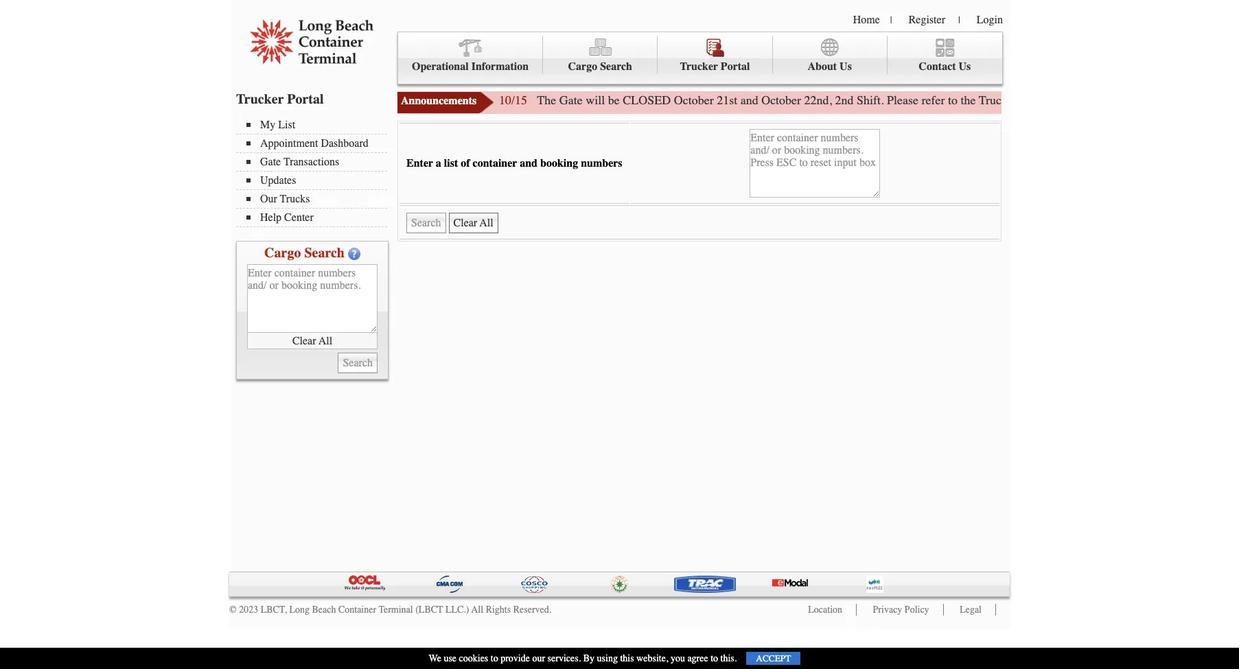 Task type: locate. For each thing, give the bounding box(es) containing it.
1 horizontal spatial us
[[959, 60, 971, 73]]

0 horizontal spatial cargo search
[[264, 245, 345, 261]]

all inside "button"
[[319, 335, 332, 347]]

dashboard
[[321, 137, 369, 150]]

0 horizontal spatial |
[[890, 14, 892, 26]]

search
[[600, 60, 632, 73], [304, 245, 345, 261]]

1 vertical spatial cargo search
[[264, 245, 345, 261]]

search up be
[[600, 60, 632, 73]]

0 vertical spatial portal
[[721, 60, 750, 73]]

1 vertical spatial portal
[[287, 91, 324, 107]]

10/15
[[499, 93, 527, 108]]

1 horizontal spatial trucker
[[680, 60, 718, 73]]

0 horizontal spatial search
[[304, 245, 345, 261]]

operational information
[[412, 60, 529, 73]]

cargo search
[[568, 60, 632, 73], [264, 245, 345, 261]]

cargo search up will
[[568, 60, 632, 73]]

of
[[461, 157, 470, 170]]

trucker portal up 21st
[[680, 60, 750, 73]]

cargo search inside menu bar
[[568, 60, 632, 73]]

further
[[1138, 93, 1172, 108]]

1 horizontal spatial |
[[958, 14, 960, 26]]

trucker up "my"
[[236, 91, 284, 107]]

1 us from the left
[[840, 60, 852, 73]]

menu bar containing operational information
[[398, 32, 1003, 84]]

0 horizontal spatial menu bar
[[236, 117, 394, 227]]

1 horizontal spatial and
[[741, 93, 758, 108]]

cargo up will
[[568, 60, 597, 73]]

by
[[583, 653, 595, 665]]

our
[[532, 653, 545, 665]]

my list link
[[246, 119, 387, 131]]

1 vertical spatial search
[[304, 245, 345, 261]]

21st
[[717, 93, 737, 108]]

1 horizontal spatial october
[[762, 93, 801, 108]]

0 vertical spatial all
[[319, 335, 332, 347]]

1 horizontal spatial cargo search
[[568, 60, 632, 73]]

help center link
[[246, 211, 387, 224]]

0 horizontal spatial us
[[840, 60, 852, 73]]

Enter container numbers and/ or booking numbers. Press ESC to reset input box text field
[[750, 129, 880, 198]]

0 vertical spatial and
[[741, 93, 758, 108]]

1 horizontal spatial menu bar
[[398, 32, 1003, 84]]

october left 21st
[[674, 93, 714, 108]]

enter a list of container and booking numbers
[[406, 157, 622, 170]]

transactions
[[284, 156, 339, 168]]

you
[[671, 653, 685, 665]]

location link
[[808, 604, 843, 616]]

and right 21st
[[741, 93, 758, 108]]

to left this.
[[711, 653, 718, 665]]

long
[[289, 604, 310, 616]]

us right about
[[840, 60, 852, 73]]

search down help center link
[[304, 245, 345, 261]]

and
[[741, 93, 758, 108], [520, 157, 538, 170]]

operational information link
[[398, 36, 543, 74]]

trucker up 21st
[[680, 60, 718, 73]]

about us
[[808, 60, 852, 73]]

and left booking
[[520, 157, 538, 170]]

1 horizontal spatial gate
[[559, 93, 583, 108]]

policy
[[905, 604, 929, 616]]

| right home
[[890, 14, 892, 26]]

the
[[961, 93, 976, 108]]

gate
[[559, 93, 583, 108], [1011, 93, 1034, 108], [260, 156, 281, 168]]

1 vertical spatial trucker portal
[[236, 91, 324, 107]]

1 horizontal spatial trucker portal
[[680, 60, 750, 73]]

| left login link
[[958, 14, 960, 26]]

llc.)
[[446, 604, 469, 616]]

2 us from the left
[[959, 60, 971, 73]]

portal up my list link
[[287, 91, 324, 107]]

0 vertical spatial trucker portal
[[680, 60, 750, 73]]

our trucks link
[[246, 193, 387, 205]]

©
[[229, 604, 237, 616]]

location
[[808, 604, 843, 616]]

october
[[674, 93, 714, 108], [762, 93, 801, 108]]

updates
[[260, 174, 296, 187]]

gate right the
[[559, 93, 583, 108]]

gate
[[1175, 93, 1196, 108]]

refer
[[922, 93, 945, 108]]

portal up 21st
[[721, 60, 750, 73]]

cargo search link
[[543, 36, 658, 74]]

gate up updates
[[260, 156, 281, 168]]

0 horizontal spatial trucker portal
[[236, 91, 324, 107]]

shift.
[[857, 93, 884, 108]]

cargo search down "center" on the top left
[[264, 245, 345, 261]]

trucker portal up list
[[236, 91, 324, 107]]

portal
[[721, 60, 750, 73], [287, 91, 324, 107]]

us right contact
[[959, 60, 971, 73]]

None submit
[[406, 213, 446, 233], [338, 353, 378, 374], [406, 213, 446, 233], [338, 353, 378, 374]]

0 horizontal spatial all
[[319, 335, 332, 347]]

1 vertical spatial menu bar
[[236, 117, 394, 227]]

we use cookies to provide our services. by using this website, you agree to this.
[[429, 653, 737, 665]]

us inside 'link'
[[840, 60, 852, 73]]

us for contact us
[[959, 60, 971, 73]]

all right llc.)
[[471, 604, 483, 616]]

to left the
[[948, 93, 958, 108]]

|
[[890, 14, 892, 26], [958, 14, 960, 26]]

my
[[260, 119, 275, 131]]

gate right 'truck'
[[1011, 93, 1034, 108]]

0 vertical spatial cargo
[[568, 60, 597, 73]]

information
[[471, 60, 529, 73]]

clear all button
[[247, 333, 378, 349]]

0 horizontal spatial october
[[674, 93, 714, 108]]

to right cookies
[[491, 653, 498, 665]]

0 vertical spatial search
[[600, 60, 632, 73]]

october left '22nd,'
[[762, 93, 801, 108]]

contact us link
[[888, 36, 1002, 74]]

using
[[597, 653, 618, 665]]

truck
[[979, 93, 1008, 108]]

0 vertical spatial cargo search
[[568, 60, 632, 73]]

1 horizontal spatial to
[[711, 653, 718, 665]]

menu bar
[[398, 32, 1003, 84], [236, 117, 394, 227]]

0 horizontal spatial cargo
[[264, 245, 301, 261]]

contact us
[[919, 60, 971, 73]]

privacy policy
[[873, 604, 929, 616]]

trucker portal
[[680, 60, 750, 73], [236, 91, 324, 107]]

menu bar containing my list
[[236, 117, 394, 227]]

1 vertical spatial all
[[471, 604, 483, 616]]

cargo down help
[[264, 245, 301, 261]]

the
[[537, 93, 556, 108]]

1 horizontal spatial search
[[600, 60, 632, 73]]

legal
[[960, 604, 982, 616]]

trucker inside menu bar
[[680, 60, 718, 73]]

0 horizontal spatial trucker
[[236, 91, 284, 107]]

all right clear
[[319, 335, 332, 347]]

2nd
[[835, 93, 854, 108]]

1 horizontal spatial cargo
[[568, 60, 597, 73]]

1 horizontal spatial portal
[[721, 60, 750, 73]]

cargo
[[568, 60, 597, 73], [264, 245, 301, 261]]

0 vertical spatial trucker
[[680, 60, 718, 73]]

privacy policy link
[[873, 604, 929, 616]]

0 vertical spatial menu bar
[[398, 32, 1003, 84]]

2 horizontal spatial gate
[[1011, 93, 1034, 108]]

1 vertical spatial and
[[520, 157, 538, 170]]

all
[[319, 335, 332, 347], [471, 604, 483, 616]]

None button
[[449, 213, 498, 233]]

0 horizontal spatial gate
[[260, 156, 281, 168]]



Task type: describe. For each thing, give the bounding box(es) containing it.
this
[[620, 653, 634, 665]]

clear
[[292, 335, 316, 347]]

1 | from the left
[[890, 14, 892, 26]]

page
[[1094, 93, 1118, 108]]

1 vertical spatial trucker
[[236, 91, 284, 107]]

numbers
[[581, 157, 622, 170]]

agree
[[688, 653, 708, 665]]

our
[[260, 193, 277, 205]]

terminal
[[379, 604, 413, 616]]

we
[[429, 653, 441, 665]]

gate inside my list appointment dashboard gate transactions updates our trucks help center
[[260, 156, 281, 168]]

help
[[260, 211, 282, 224]]

trucks
[[280, 193, 310, 205]]

(lbct
[[416, 604, 443, 616]]

1 horizontal spatial all
[[471, 604, 483, 616]]

be
[[608, 93, 620, 108]]

use
[[444, 653, 457, 665]]

1 vertical spatial cargo
[[264, 245, 301, 261]]

search inside menu bar
[[600, 60, 632, 73]]

about us link
[[773, 36, 888, 74]]

please
[[887, 93, 919, 108]]

us for about us
[[840, 60, 852, 73]]

list
[[278, 119, 295, 131]]

booking
[[540, 157, 578, 170]]

provide
[[501, 653, 530, 665]]

fo
[[1234, 93, 1239, 108]]

accept
[[756, 654, 791, 664]]

web
[[1071, 93, 1091, 108]]

center
[[284, 211, 314, 224]]

enter
[[406, 157, 433, 170]]

privacy
[[873, 604, 902, 616]]

list
[[444, 157, 458, 170]]

login link
[[977, 14, 1003, 26]]

register
[[909, 14, 945, 26]]

appointment dashboard link
[[246, 137, 387, 150]]

operational
[[412, 60, 469, 73]]

2 horizontal spatial to
[[948, 93, 958, 108]]

0 horizontal spatial and
[[520, 157, 538, 170]]

container
[[338, 604, 376, 616]]

cookies
[[459, 653, 488, 665]]

0 horizontal spatial to
[[491, 653, 498, 665]]

updates link
[[246, 174, 387, 187]]

accept button
[[747, 652, 801, 665]]

2 october from the left
[[762, 93, 801, 108]]

home link
[[853, 14, 880, 26]]

2 | from the left
[[958, 14, 960, 26]]

closed
[[623, 93, 671, 108]]

reserved.
[[513, 604, 552, 616]]

announcements
[[401, 95, 477, 107]]

1 october from the left
[[674, 93, 714, 108]]

trucker portal inside menu bar
[[680, 60, 750, 73]]

cargo inside menu bar
[[568, 60, 597, 73]]

legal link
[[960, 604, 982, 616]]

details
[[1199, 93, 1231, 108]]

© 2023 lbct, long beach container terminal (lbct llc.) all rights reserved.
[[229, 604, 552, 616]]

services.
[[548, 653, 581, 665]]

a
[[436, 157, 441, 170]]

rights
[[486, 604, 511, 616]]

portal inside "trucker portal" link
[[721, 60, 750, 73]]

2023
[[239, 604, 258, 616]]

10/15 the gate will be closed october 21st and october 22nd, 2nd shift. please refer to the truck gate hours web page for further gate details fo
[[499, 93, 1239, 108]]

Enter container numbers and/ or booking numbers.  text field
[[247, 264, 378, 333]]

website,
[[637, 653, 668, 665]]

register link
[[909, 14, 945, 26]]

22nd,
[[804, 93, 832, 108]]

0 horizontal spatial portal
[[287, 91, 324, 107]]

trucker portal link
[[658, 36, 773, 74]]

lbct,
[[261, 604, 287, 616]]

will
[[586, 93, 605, 108]]

my list appointment dashboard gate transactions updates our trucks help center
[[260, 119, 369, 224]]

gate transactions link
[[246, 156, 387, 168]]

container
[[473, 157, 517, 170]]

login
[[977, 14, 1003, 26]]

this.
[[721, 653, 737, 665]]

clear all
[[292, 335, 332, 347]]

appointment
[[260, 137, 318, 150]]

about
[[808, 60, 837, 73]]

for
[[1121, 93, 1135, 108]]

beach
[[312, 604, 336, 616]]

hours
[[1037, 93, 1068, 108]]

home
[[853, 14, 880, 26]]



